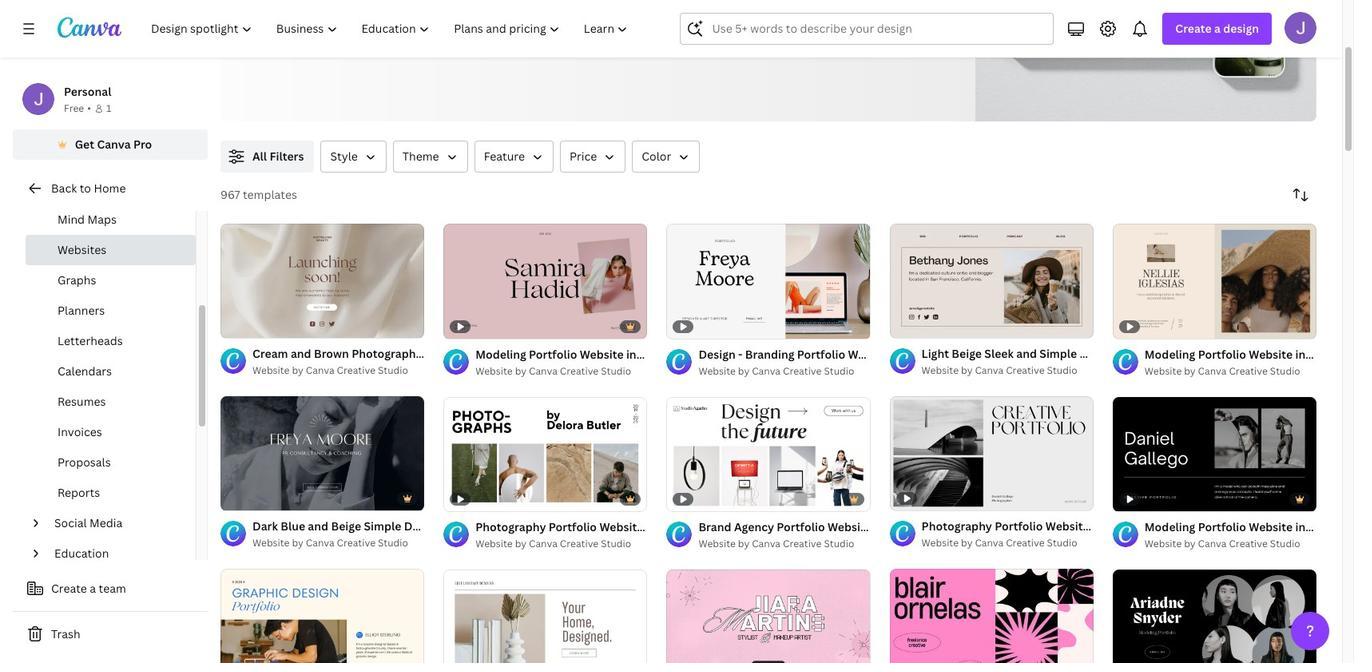Task type: vqa. For each thing, say whether or not it's contained in the screenshot.
number field
no



Task type: describe. For each thing, give the bounding box(es) containing it.
sleek
[[985, 346, 1014, 361]]

more
[[273, 18, 305, 36]]

cream and brown photographic beauty site launch website link
[[253, 345, 580, 363]]

personal brand portfolio website in fuchsia black cream anti-design style image
[[890, 569, 1094, 663]]

1 for 1 of 5
[[232, 491, 236, 503]]

trash link
[[13, 619, 208, 650]]

canva inside light beige sleek and simple blogger personal website website by canva creative studio
[[975, 364, 1004, 377]]

templates.
[[607, 18, 672, 36]]

feature
[[484, 149, 525, 164]]

resumes
[[58, 394, 106, 409]]

top level navigation element
[[141, 13, 642, 45]]

back
[[51, 181, 77, 196]]

beige
[[952, 346, 982, 361]]

mind maps
[[58, 212, 117, 227]]

mind maps link
[[26, 205, 196, 235]]

reports
[[58, 485, 100, 500]]

any
[[432, 0, 454, 15]]

mind
[[58, 212, 85, 227]]

dark blue and beige simple dark consultancy portfolio & resume website image
[[221, 396, 424, 511]]

0 horizontal spatial personal
[[64, 84, 111, 99]]

all
[[253, 149, 267, 164]]

organization,
[[620, 0, 700, 15]]

home
[[94, 181, 126, 196]]

price
[[570, 149, 597, 164]]

graphs link
[[26, 265, 196, 296]]

letterheads link
[[26, 326, 196, 356]]

a for team
[[90, 581, 96, 596]]

back to home
[[51, 181, 126, 196]]

invoices
[[58, 424, 102, 440]]

a for design
[[1215, 21, 1221, 36]]

site
[[469, 346, 490, 361]]

canva inside cream and brown photographic beauty site launch website website by canva creative studio
[[306, 364, 335, 377]]

1 of 5
[[232, 491, 255, 503]]

photographic
[[352, 346, 425, 361]]

social media link
[[48, 508, 186, 539]]

maps
[[88, 212, 117, 227]]

and inside light beige sleek and simple blogger personal website website by canva creative studio
[[1017, 346, 1037, 361]]

by inside cream and brown photographic beauty site launch website website by canva creative studio
[[292, 364, 304, 377]]

light beige sleek and simple blogger personal website website by canva creative studio
[[922, 346, 1218, 377]]

Search search field
[[712, 14, 1044, 44]]

graphs
[[58, 273, 96, 288]]

studio inside cream and brown photographic beauty site launch website website by canva creative studio
[[378, 364, 408, 377]]

letterheads
[[58, 333, 123, 348]]

education
[[54, 546, 109, 561]]

event,
[[579, 0, 617, 15]]

of
[[238, 491, 247, 503]]

templates
[[243, 187, 297, 202]]

launch
[[493, 346, 533, 361]]

proposals link
[[26, 448, 196, 478]]

beautiful
[[301, 0, 357, 15]]

all filters
[[253, 149, 304, 164]]

feature button
[[474, 141, 554, 173]]

studio inside light beige sleek and simple blogger personal website website by canva creative studio
[[1047, 364, 1078, 377]]

light
[[922, 346, 949, 361]]

1 of 5 link
[[221, 396, 424, 511]]

filters
[[270, 149, 304, 164]]

create a team
[[51, 581, 126, 596]]

blogger
[[1080, 346, 1122, 361]]

team
[[99, 581, 126, 596]]

style
[[330, 149, 358, 164]]

style button
[[321, 141, 387, 173]]

get
[[75, 137, 94, 152]]

reports link
[[26, 478, 196, 508]]

color
[[642, 149, 672, 164]]

a for beautiful
[[291, 0, 298, 15]]

education link
[[48, 539, 186, 569]]

professionally
[[375, 18, 462, 36]]

by inside light beige sleek and simple blogger personal website website by canva creative studio
[[961, 364, 973, 377]]

designed,
[[465, 18, 525, 36]]

calendars link
[[26, 356, 196, 387]]

theme button
[[393, 141, 468, 173]]



Task type: locate. For each thing, give the bounding box(es) containing it.
1 horizontal spatial 1
[[232, 491, 236, 503]]

create down education
[[51, 581, 87, 596]]

personal
[[64, 84, 111, 99], [1124, 346, 1172, 361]]

color button
[[632, 141, 700, 173]]

free
[[528, 18, 552, 36]]

creative
[[337, 364, 376, 377], [1006, 364, 1045, 377], [560, 364, 599, 378], [783, 364, 822, 378], [1229, 364, 1268, 378], [337, 536, 376, 550], [1006, 537, 1045, 550], [560, 537, 599, 551], [783, 537, 822, 551], [1229, 537, 1268, 551]]

create a team button
[[13, 573, 208, 605]]

0 vertical spatial website
[[360, 0, 408, 15]]

1
[[106, 101, 111, 115], [232, 491, 236, 503]]

5
[[249, 491, 255, 503]]

website up these
[[360, 0, 408, 15]]

1 horizontal spatial and
[[291, 346, 311, 361]]

canva inside button
[[97, 137, 131, 152]]

invoices link
[[26, 417, 196, 448]]

portfolio,
[[518, 0, 575, 15]]

jacob simon image
[[1285, 12, 1317, 44]]

website by canva creative studio
[[476, 364, 631, 378], [699, 364, 855, 378], [1145, 364, 1301, 378], [253, 536, 408, 550], [922, 537, 1078, 550], [476, 537, 631, 551], [699, 537, 855, 551], [1145, 537, 1301, 551]]

planners link
[[26, 296, 196, 326]]

create left design
[[1176, 21, 1212, 36]]

cream and brown photographic beauty site launch website website by canva creative studio
[[253, 346, 580, 377]]

brown
[[314, 346, 349, 361]]

resumes link
[[26, 387, 196, 417]]

website down the event,
[[556, 18, 603, 36]]

website
[[536, 346, 580, 361], [1175, 346, 1218, 361], [253, 364, 290, 377], [922, 364, 959, 377], [476, 364, 513, 378], [699, 364, 736, 378], [1145, 364, 1182, 378], [253, 536, 290, 550], [922, 537, 959, 550], [476, 537, 513, 551], [699, 537, 736, 551], [1145, 537, 1182, 551]]

personal right blogger
[[1124, 346, 1172, 361]]

1 left of
[[232, 491, 236, 503]]

trash
[[51, 627, 80, 642]]

0 horizontal spatial create
[[51, 581, 87, 596]]

planners
[[58, 303, 105, 318]]

back to home link
[[13, 173, 208, 205]]

create a design button
[[1163, 13, 1272, 45]]

1 for 1
[[106, 101, 111, 115]]

these
[[338, 18, 372, 36]]

simple
[[1040, 346, 1077, 361]]

a inside design a beautiful website for any business, portfolio, event, organization, and more with these professionally designed, free website templates.
[[291, 0, 298, 15]]

a inside button
[[90, 581, 96, 596]]

websites
[[58, 242, 106, 257]]

and right sleek
[[1017, 346, 1037, 361]]

1 vertical spatial a
[[1215, 21, 1221, 36]]

get canva pro button
[[13, 129, 208, 160]]

1 right the •
[[106, 101, 111, 115]]

create a design
[[1176, 21, 1259, 36]]

creative inside cream and brown photographic beauty site launch website website by canva creative studio
[[337, 364, 376, 377]]

create inside button
[[51, 581, 87, 596]]

create
[[1176, 21, 1212, 36], [51, 581, 87, 596]]

967 templates
[[221, 187, 297, 202]]

design a beautiful website for any business, portfolio, event, organization, and more with these professionally designed, free website templates.
[[246, 0, 700, 36]]

2 horizontal spatial and
[[1017, 346, 1037, 361]]

and inside cream and brown photographic beauty site launch website website by canva creative studio
[[291, 346, 311, 361]]

price button
[[560, 141, 626, 173]]

cream
[[253, 346, 288, 361]]

1 horizontal spatial create
[[1176, 21, 1212, 36]]

0 vertical spatial a
[[291, 0, 298, 15]]

calendars
[[58, 364, 112, 379]]

beauty
[[428, 346, 467, 361]]

free
[[64, 101, 84, 115]]

light beige sleek and simple blogger personal website link
[[922, 345, 1218, 363]]

design
[[1224, 21, 1259, 36]]

a
[[291, 0, 298, 15], [1215, 21, 1221, 36], [90, 581, 96, 596]]

1 horizontal spatial a
[[291, 0, 298, 15]]

cream and brown photographic beauty site launch website image
[[221, 224, 424, 338]]

and down design in the top left of the page
[[246, 18, 269, 36]]

1 horizontal spatial website
[[556, 18, 603, 36]]

0 horizontal spatial a
[[90, 581, 96, 596]]

with
[[308, 18, 334, 36]]

proposals
[[58, 455, 111, 470]]

creative inside light beige sleek and simple blogger personal website website by canva creative studio
[[1006, 364, 1045, 377]]

business,
[[458, 0, 515, 15]]

social
[[54, 515, 87, 531]]

a left 'team'
[[90, 581, 96, 596]]

by
[[292, 364, 304, 377], [961, 364, 973, 377], [515, 364, 527, 378], [738, 364, 750, 378], [1185, 364, 1196, 378], [292, 536, 304, 550], [961, 537, 973, 550], [515, 537, 527, 551], [738, 537, 750, 551], [1185, 537, 1196, 551]]

to
[[80, 181, 91, 196]]

0 horizontal spatial website
[[360, 0, 408, 15]]

and
[[246, 18, 269, 36], [291, 346, 311, 361], [1017, 346, 1037, 361]]

pro
[[133, 137, 152, 152]]

personal inside light beige sleek and simple blogger personal website website by canva creative studio
[[1124, 346, 1172, 361]]

0 horizontal spatial 1
[[106, 101, 111, 115]]

light beige sleek and simple blogger personal website image
[[890, 224, 1094, 338]]

0 vertical spatial 1
[[106, 101, 111, 115]]

social media
[[54, 515, 123, 531]]

0 horizontal spatial and
[[246, 18, 269, 36]]

1 vertical spatial create
[[51, 581, 87, 596]]

create for create a team
[[51, 581, 87, 596]]

personal up the •
[[64, 84, 111, 99]]

and inside design a beautiful website for any business, portfolio, event, organization, and more with these professionally designed, free website templates.
[[246, 18, 269, 36]]

967
[[221, 187, 240, 202]]

2 vertical spatial a
[[90, 581, 96, 596]]

for
[[411, 0, 429, 15]]

a inside "dropdown button"
[[1215, 21, 1221, 36]]

website by canva creative studio link
[[253, 363, 424, 379], [922, 363, 1094, 379], [476, 363, 648, 379], [699, 363, 871, 379], [1145, 363, 1317, 379], [253, 535, 424, 551], [922, 536, 1094, 552], [476, 536, 648, 552], [699, 536, 871, 552], [1145, 536, 1317, 552]]

a left design
[[1215, 21, 1221, 36]]

•
[[87, 101, 91, 115]]

and left 'brown'
[[291, 346, 311, 361]]

2 horizontal spatial a
[[1215, 21, 1221, 36]]

a up more
[[291, 0, 298, 15]]

1 vertical spatial website
[[556, 18, 603, 36]]

theme
[[403, 149, 439, 164]]

media
[[90, 515, 123, 531]]

website templates image
[[976, 0, 1317, 121], [976, 0, 1317, 121]]

1 horizontal spatial personal
[[1124, 346, 1172, 361]]

design
[[246, 0, 288, 15]]

0 vertical spatial create
[[1176, 21, 1212, 36]]

0 vertical spatial personal
[[64, 84, 111, 99]]

get canva pro
[[75, 137, 152, 152]]

canva
[[97, 137, 131, 152], [306, 364, 335, 377], [975, 364, 1004, 377], [529, 364, 558, 378], [752, 364, 781, 378], [1198, 364, 1227, 378], [306, 536, 335, 550], [975, 537, 1004, 550], [529, 537, 558, 551], [752, 537, 781, 551], [1198, 537, 1227, 551]]

1 vertical spatial 1
[[232, 491, 236, 503]]

1 vertical spatial personal
[[1124, 346, 1172, 361]]

create inside "dropdown button"
[[1176, 21, 1212, 36]]

create for create a design
[[1176, 21, 1212, 36]]

free •
[[64, 101, 91, 115]]

Sort by button
[[1285, 179, 1317, 211]]

all filters button
[[221, 141, 314, 173]]

None search field
[[680, 13, 1054, 45]]



